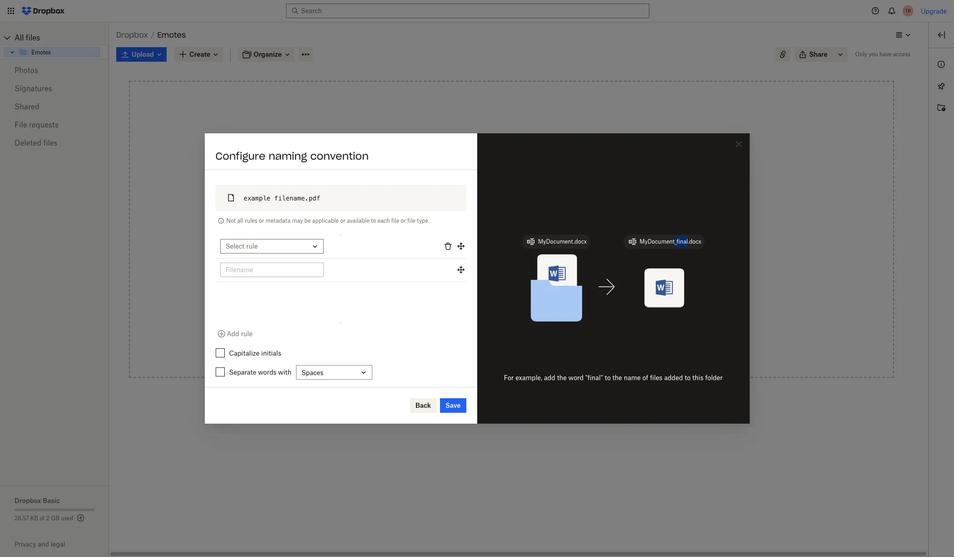 Task type: locate. For each thing, give the bounding box(es) containing it.
1 horizontal spatial add
[[544, 374, 556, 382]]

rule for add rule
[[241, 330, 253, 338]]

0 horizontal spatial emotes
[[31, 49, 51, 56]]

1 horizontal spatial share
[[810, 50, 828, 58]]

0 horizontal spatial have
[[269, 219, 279, 224]]

1 vertical spatial be
[[506, 301, 513, 308]]

files up use at the right
[[490, 171, 503, 179]]

added down drive at the right of page
[[515, 301, 534, 308]]

0 vertical spatial only
[[856, 51, 868, 58]]

deleted files link
[[15, 134, 95, 152]]

0 vertical spatial emotes
[[157, 30, 186, 40]]

privacy
[[15, 541, 36, 549]]

ways
[[489, 227, 505, 234]]

the for here
[[493, 181, 503, 189]]

dropbox left the /
[[116, 30, 148, 40]]

1 horizontal spatial only
[[856, 51, 868, 58]]

legal
[[51, 541, 65, 549]]

0 vertical spatial share
[[810, 50, 828, 58]]

all
[[237, 218, 243, 224]]

access
[[893, 51, 911, 58], [280, 219, 294, 224], [516, 326, 537, 334]]

capitalize initials
[[229, 350, 281, 358]]

the left name
[[613, 374, 622, 382]]

added inside more ways to add content element
[[515, 301, 534, 308]]

1 horizontal spatial and
[[476, 326, 488, 334]]

0 horizontal spatial add
[[515, 227, 526, 234]]

0 horizontal spatial only you have access
[[248, 219, 294, 224]]

0 horizontal spatial of
[[40, 516, 45, 522]]

be inside more ways to add content element
[[506, 301, 513, 308]]

0 vertical spatial be
[[305, 218, 311, 224]]

0 horizontal spatial share
[[456, 326, 475, 334]]

dropbox link
[[116, 29, 148, 41]]

basic
[[43, 497, 60, 505]]

0 vertical spatial rule
[[246, 243, 258, 250]]

and left manage
[[476, 326, 488, 334]]

configure
[[216, 150, 266, 163]]

1 horizontal spatial emotes
[[157, 30, 186, 40]]

request
[[456, 301, 482, 308]]

file
[[392, 218, 399, 224], [408, 218, 416, 224]]

dropbox up 28.57
[[15, 497, 41, 505]]

0 horizontal spatial dropbox
[[15, 497, 41, 505]]

example,
[[516, 374, 543, 382]]

2 horizontal spatial the
[[613, 374, 622, 382]]

1 horizontal spatial from
[[512, 250, 527, 258]]

add inside dialog
[[544, 374, 556, 382]]

separate words with
[[229, 369, 292, 377]]

Spaces button
[[296, 366, 372, 380]]

from left the your
[[512, 250, 527, 258]]

requests
[[29, 120, 59, 129]]

you
[[869, 51, 878, 58], [260, 219, 267, 224]]

files inside tree
[[26, 33, 40, 42]]

dialog containing create automated folder
[[205, 134, 750, 424]]

0 vertical spatial only you have access
[[856, 51, 911, 58]]

files right request
[[483, 301, 497, 308]]

2
[[46, 516, 50, 522]]

the for add
[[613, 374, 622, 382]]

and for manage
[[476, 326, 488, 334]]

0 vertical spatial add
[[515, 227, 526, 234]]

of left 2
[[40, 516, 45, 522]]

gb
[[51, 516, 59, 522]]

0 horizontal spatial from
[[479, 275, 493, 283]]

and
[[476, 326, 488, 334], [38, 541, 49, 549]]

the right use at the right
[[493, 181, 503, 189]]

1 horizontal spatial access
[[516, 326, 537, 334]]

1 horizontal spatial dropbox
[[116, 30, 148, 40]]

0 vertical spatial from
[[512, 250, 527, 258]]

applicable
[[312, 218, 339, 224]]

be down google
[[506, 301, 513, 308]]

files down file requests link
[[43, 139, 58, 148]]

0 horizontal spatial file
[[392, 218, 399, 224]]

files inside drop files here to upload, or use the 'upload' button
[[490, 171, 503, 179]]

share inside more ways to add content element
[[456, 326, 475, 334]]

0 horizontal spatial access
[[280, 219, 294, 224]]

rule inside button
[[246, 243, 258, 250]]

or right rules
[[259, 218, 264, 224]]

have inside dialog
[[269, 219, 279, 224]]

import from google drive
[[456, 275, 535, 283]]

emotes inside all files tree
[[31, 49, 51, 56]]

and inside more ways to add content element
[[476, 326, 488, 334]]

1 vertical spatial from
[[479, 275, 493, 283]]

1 vertical spatial dropbox
[[15, 497, 41, 505]]

the left word
[[557, 374, 567, 382]]

from
[[512, 250, 527, 258], [479, 275, 493, 283]]

access this folder from your desktop
[[456, 250, 567, 258]]

1 vertical spatial only you have access
[[248, 219, 294, 224]]

configure naming convention
[[216, 150, 369, 163]]

0 vertical spatial and
[[476, 326, 488, 334]]

emotes right the /
[[157, 30, 186, 40]]

0 vertical spatial of
[[643, 374, 649, 382]]

2 vertical spatial added
[[665, 374, 683, 382]]

share for share
[[810, 50, 828, 58]]

be right folder permissions icon
[[305, 218, 311, 224]]

file requests
[[15, 120, 59, 129]]

rule right the "select"
[[246, 243, 258, 250]]

share
[[810, 50, 828, 58], [456, 326, 475, 334]]

signatures link
[[15, 80, 95, 98]]

'upload'
[[505, 181, 529, 189]]

example filename.pdf
[[244, 195, 320, 202]]

to
[[520, 171, 526, 179], [325, 184, 332, 193], [371, 218, 376, 224], [507, 227, 513, 234], [317, 259, 325, 268], [498, 301, 504, 308], [536, 301, 542, 308], [538, 326, 544, 334], [605, 374, 611, 382], [685, 374, 691, 382]]

"final"
[[586, 374, 603, 382]]

share for share and manage access to this folder
[[456, 326, 475, 334]]

from right import
[[479, 275, 493, 283]]

or left use at the right
[[473, 181, 479, 189]]

the
[[493, 181, 503, 189], [557, 374, 567, 382], [613, 374, 622, 382]]

2 file from the left
[[408, 218, 416, 224]]

1 vertical spatial added
[[515, 301, 534, 308]]

dropbox
[[116, 30, 148, 40], [15, 497, 41, 505]]

deleted
[[15, 139, 41, 148]]

file right each
[[392, 218, 399, 224]]

added right name
[[665, 374, 683, 382]]

dialog
[[205, 134, 750, 424]]

rule right add
[[241, 330, 253, 338]]

1 horizontal spatial file
[[408, 218, 416, 224]]

rule
[[246, 243, 258, 250], [241, 330, 253, 338]]

or
[[473, 181, 479, 189], [259, 218, 264, 224], [340, 218, 346, 224], [401, 218, 406, 224]]

folder permissions image
[[296, 218, 303, 225]]

0 horizontal spatial added
[[301, 184, 323, 193]]

of inside dialog
[[643, 374, 649, 382]]

more ways to add content element
[[434, 226, 589, 348]]

privacy and legal
[[15, 541, 65, 549]]

here
[[504, 171, 518, 179]]

the inside drop files here to upload, or use the 'upload' button
[[493, 181, 503, 189]]

for
[[504, 374, 514, 382]]

have
[[880, 51, 892, 58], [269, 219, 279, 224]]

1 horizontal spatial of
[[643, 374, 649, 382]]

1 horizontal spatial added
[[515, 301, 534, 308]]

emotes down all files
[[31, 49, 51, 56]]

1 vertical spatial add
[[544, 374, 556, 382]]

access inside dialog
[[280, 219, 294, 224]]

file left the 'type.'
[[408, 218, 416, 224]]

naming
[[269, 150, 307, 163]]

1 vertical spatial of
[[40, 516, 45, 522]]

files
[[26, 33, 40, 42], [43, 139, 58, 148], [490, 171, 503, 179], [271, 184, 286, 193], [483, 301, 497, 308], [650, 374, 663, 382]]

0 vertical spatial access
[[893, 51, 911, 58]]

not
[[226, 218, 236, 224]]

0 vertical spatial dropbox
[[116, 30, 148, 40]]

add right example,
[[544, 374, 556, 382]]

0 horizontal spatial only
[[248, 219, 258, 224]]

only
[[856, 51, 868, 58], [248, 219, 258, 224]]

0 horizontal spatial be
[[305, 218, 311, 224]]

files up example filename.pdf
[[271, 184, 286, 193]]

1 horizontal spatial you
[[869, 51, 878, 58]]

and left legal in the left of the page
[[38, 541, 49, 549]]

content
[[528, 227, 552, 234]]

all files
[[15, 33, 40, 42]]

files for all
[[26, 33, 40, 42]]

spaces
[[302, 369, 324, 377]]

2 horizontal spatial access
[[893, 51, 911, 58]]

0 horizontal spatial and
[[38, 541, 49, 549]]

1 horizontal spatial be
[[506, 301, 513, 308]]

.docx
[[688, 238, 702, 245]]

signatures
[[15, 84, 52, 93]]

1 horizontal spatial the
[[557, 374, 567, 382]]

rule inside button
[[241, 330, 253, 338]]

add left 'content'
[[515, 227, 526, 234]]

files inside more ways to add content element
[[483, 301, 497, 308]]

when
[[248, 184, 269, 193]]

all files tree
[[1, 30, 109, 60]]

1 vertical spatial and
[[38, 541, 49, 549]]

mydocument _final .docx
[[640, 238, 702, 245]]

0 horizontal spatial the
[[493, 181, 503, 189]]

only you have access
[[856, 51, 911, 58], [248, 219, 294, 224]]

1 vertical spatial share
[[456, 326, 475, 334]]

1 horizontal spatial only you have access
[[856, 51, 911, 58]]

2 vertical spatial access
[[516, 326, 537, 334]]

of right name
[[643, 374, 649, 382]]

1 horizontal spatial have
[[880, 51, 892, 58]]

1 vertical spatial access
[[280, 219, 294, 224]]

files right all
[[26, 33, 40, 42]]

1 vertical spatial have
[[269, 219, 279, 224]]

of
[[643, 374, 649, 382], [40, 516, 45, 522]]

1 vertical spatial rule
[[241, 330, 253, 338]]

added up filename.pdf
[[301, 184, 323, 193]]

them
[[297, 259, 316, 268]]

and for legal
[[38, 541, 49, 549]]

1 vertical spatial emotes
[[31, 49, 51, 56]]

deleted files
[[15, 139, 58, 148]]

only you have access inside dialog
[[248, 219, 294, 224]]

to inside drop files here to upload, or use the 'upload' button
[[520, 171, 526, 179]]

or left 'available'
[[340, 218, 346, 224]]

photos link
[[15, 61, 95, 80]]

add
[[515, 227, 526, 234], [544, 374, 556, 382]]

0 horizontal spatial you
[[260, 219, 267, 224]]

share inside "button"
[[810, 50, 828, 58]]

emotes
[[157, 30, 186, 40], [31, 49, 51, 56]]

word
[[569, 374, 584, 382]]



Task type: vqa. For each thing, say whether or not it's contained in the screenshot.
"share" button
yes



Task type: describe. For each thing, give the bounding box(es) containing it.
create
[[216, 150, 250, 163]]

rule for select rule
[[246, 243, 258, 250]]

upgrade link
[[921, 7, 947, 15]]

available
[[347, 218, 370, 224]]

or right each
[[401, 218, 406, 224]]

be inside dialog
[[305, 218, 311, 224]]

add rule button
[[216, 329, 253, 340]]

with
[[278, 369, 292, 377]]

share and manage access to this folder
[[456, 326, 576, 334]]

back
[[416, 402, 431, 410]]

shared
[[15, 102, 39, 111]]

access inside more ways to add content element
[[516, 326, 537, 334]]

open details pane image
[[936, 30, 947, 40]]

files right name
[[650, 374, 663, 382]]

example
[[244, 195, 271, 202]]

dropbox for dropbox / emotes
[[116, 30, 148, 40]]

add rule
[[227, 330, 253, 338]]

words
[[258, 369, 277, 377]]

filename.pdf
[[274, 195, 320, 202]]

photos
[[15, 66, 38, 75]]

_final
[[675, 238, 688, 245]]

mydocument
[[640, 238, 675, 245]]

get more space image
[[75, 513, 86, 524]]

use
[[481, 181, 492, 189]]

rules
[[245, 218, 258, 224]]

0 vertical spatial have
[[880, 51, 892, 58]]

your
[[528, 250, 542, 258]]

/
[[151, 31, 155, 39]]

create automated folder
[[216, 150, 345, 163]]

metadata
[[266, 218, 291, 224]]

request files to be added to this folder
[[456, 301, 574, 308]]

automated
[[254, 150, 311, 163]]

drive
[[519, 275, 535, 283]]

files for deleted
[[43, 139, 58, 148]]

Folder name text field
[[266, 202, 461, 212]]

rename
[[268, 259, 295, 268]]

emotes link
[[19, 47, 100, 58]]

shared link
[[15, 98, 95, 116]]

button
[[530, 181, 550, 189]]

select rule
[[226, 243, 258, 250]]

open activity image
[[936, 103, 947, 114]]

1 vertical spatial only
[[248, 219, 258, 224]]

upload,
[[528, 171, 551, 179]]

each
[[378, 218, 390, 224]]

mydocument.docx
[[538, 238, 587, 245]]

0 vertical spatial added
[[301, 184, 323, 193]]

more ways to add content
[[472, 227, 552, 234]]

used
[[61, 516, 73, 522]]

more
[[472, 227, 488, 234]]

all files link
[[15, 30, 109, 45]]

back button
[[410, 399, 437, 413]]

type.
[[417, 218, 430, 224]]

rename them to
[[268, 259, 325, 268]]

drop files here to upload, or use the 'upload' button
[[473, 171, 551, 189]]

not all rules or metadata may be applicable or available to each file or file type.
[[226, 218, 430, 224]]

file
[[15, 120, 27, 129]]

desktop
[[543, 250, 567, 258]]

privacy and legal link
[[15, 541, 109, 549]]

for example, add the word "final" to the name of files added to this folder
[[504, 374, 723, 382]]

all
[[15, 33, 24, 42]]

upgrade
[[921, 7, 947, 15]]

dropbox basic
[[15, 497, 60, 505]]

1 vertical spatial you
[[260, 219, 267, 224]]

share button
[[794, 47, 833, 62]]

or inside drop files here to upload, or use the 'upload' button
[[473, 181, 479, 189]]

this inside dialog
[[693, 374, 704, 382]]

Select rule button
[[220, 239, 324, 254]]

import
[[456, 275, 477, 283]]

save button
[[440, 399, 466, 413]]

convention
[[310, 150, 369, 163]]

28.57
[[15, 516, 29, 522]]

are
[[288, 184, 299, 193]]

0 vertical spatial you
[[869, 51, 878, 58]]

open pinned items image
[[936, 81, 947, 92]]

name
[[624, 374, 641, 382]]

save
[[446, 402, 461, 410]]

dropbox for dropbox basic
[[15, 497, 41, 505]]

drop
[[473, 171, 488, 179]]

add
[[227, 330, 239, 338]]

dropbox / emotes
[[116, 30, 186, 40]]

manage
[[489, 326, 515, 334]]

dropbox logo - go to the homepage image
[[18, 4, 68, 18]]

access
[[456, 250, 479, 258]]

2 horizontal spatial added
[[665, 374, 683, 382]]

Filename text field
[[226, 265, 318, 275]]

google
[[495, 275, 517, 283]]

files are added to
[[271, 184, 332, 193]]

select
[[226, 243, 245, 250]]

then
[[248, 259, 266, 268]]

global header element
[[0, 0, 955, 22]]

kb
[[30, 516, 38, 522]]

1 file from the left
[[392, 218, 399, 224]]

file requests link
[[15, 116, 95, 134]]

files for request
[[483, 301, 497, 308]]

may
[[292, 218, 303, 224]]

initials
[[261, 350, 281, 358]]

select rule button
[[216, 236, 466, 259]]

capitalize
[[229, 350, 260, 358]]

files for drop
[[490, 171, 503, 179]]

open information panel image
[[936, 59, 947, 70]]



